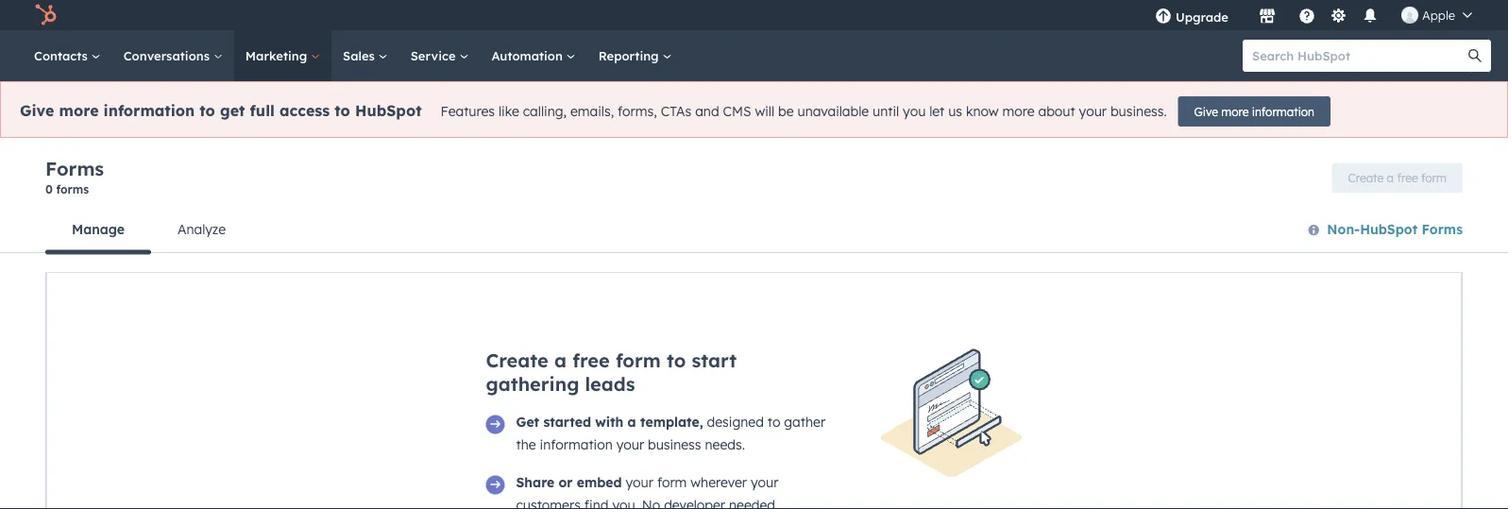 Task type: vqa. For each thing, say whether or not it's contained in the screenshot.
change
no



Task type: locate. For each thing, give the bounding box(es) containing it.
form up no
[[657, 474, 687, 491]]

1 horizontal spatial more
[[1003, 103, 1035, 120]]

create inside button
[[1348, 171, 1384, 185]]

0 horizontal spatial forms
[[45, 157, 104, 180]]

1 vertical spatial forms
[[1422, 220, 1463, 237]]

form up get started with a template,
[[616, 349, 661, 372]]

0 vertical spatial create
[[1348, 171, 1384, 185]]

more for give more information
[[1222, 104, 1249, 119]]

let
[[930, 103, 945, 120]]

no
[[642, 497, 660, 509]]

unavailable
[[798, 103, 869, 120]]

2 horizontal spatial information
[[1252, 104, 1315, 119]]

1 horizontal spatial free
[[1397, 171, 1418, 185]]

create a free form button
[[1332, 163, 1463, 193]]

free inside create a free form button
[[1397, 171, 1418, 185]]

service
[[411, 48, 459, 63]]

sales
[[343, 48, 378, 63]]

form inside the create a free form to start gathering leads
[[616, 349, 661, 372]]

create
[[1348, 171, 1384, 185], [486, 349, 549, 372]]

free
[[1397, 171, 1418, 185], [573, 349, 610, 372]]

will
[[755, 103, 775, 120]]

give more information link
[[1178, 96, 1331, 127]]

create a free form to start gathering leads
[[486, 349, 737, 396]]

forms
[[45, 157, 104, 180], [1422, 220, 1463, 237]]

wherever
[[691, 474, 747, 491]]

1 horizontal spatial forms
[[1422, 220, 1463, 237]]

give more information to get full access to hubspot
[[20, 101, 422, 120]]

0 vertical spatial form
[[1422, 171, 1447, 185]]

1 horizontal spatial give
[[1194, 104, 1218, 119]]

search image
[[1469, 49, 1482, 62]]

contacts link
[[23, 30, 112, 81]]

0 horizontal spatial information
[[104, 101, 195, 120]]

apple
[[1422, 7, 1456, 23]]

information
[[104, 101, 195, 120], [1252, 104, 1315, 119], [540, 436, 613, 453]]

information down conversations
[[104, 101, 195, 120]]

your form wherever your customers find you. no developer needed.
[[516, 474, 779, 509]]

you.
[[612, 497, 638, 509]]

give for give more information
[[1194, 104, 1218, 119]]

navigation containing manage
[[45, 207, 252, 255]]

2 vertical spatial a
[[628, 414, 636, 430]]

needs.
[[705, 436, 745, 453]]

embed
[[577, 474, 622, 491]]

conversations link
[[112, 30, 234, 81]]

marketplaces image
[[1259, 9, 1276, 26]]

to left start
[[667, 349, 686, 372]]

form for create a free form
[[1422, 171, 1447, 185]]

template,
[[640, 414, 703, 430]]

search button
[[1459, 40, 1491, 72]]

form inside your form wherever your customers find you. no developer needed.
[[657, 474, 687, 491]]

help image
[[1299, 9, 1316, 26]]

designed
[[707, 414, 764, 430]]

1 horizontal spatial information
[[540, 436, 613, 453]]

like
[[499, 103, 519, 120]]

developer
[[664, 497, 725, 509]]

to
[[200, 101, 215, 120], [335, 101, 350, 120], [667, 349, 686, 372], [768, 414, 781, 430]]

apple button
[[1390, 0, 1484, 30]]

free for create a free form to start gathering leads
[[573, 349, 610, 372]]

a left leads
[[554, 349, 567, 372]]

create for create a free form to start gathering leads
[[486, 349, 549, 372]]

forms inside button
[[1422, 220, 1463, 237]]

features
[[441, 103, 495, 120]]

a inside the create a free form to start gathering leads
[[554, 349, 567, 372]]

us
[[949, 103, 963, 120]]

needed.
[[729, 497, 779, 509]]

1 vertical spatial create
[[486, 349, 549, 372]]

marketing link
[[234, 30, 332, 81]]

start
[[692, 349, 737, 372]]

1 vertical spatial form
[[616, 349, 661, 372]]

your down get started with a template,
[[617, 436, 644, 453]]

a right with
[[628, 414, 636, 430]]

2 vertical spatial form
[[657, 474, 687, 491]]

leads
[[585, 372, 635, 396]]

calling,
[[523, 103, 567, 120]]

0 vertical spatial free
[[1397, 171, 1418, 185]]

give right business. at the right top of the page
[[1194, 104, 1218, 119]]

0 horizontal spatial create
[[486, 349, 549, 372]]

form
[[1422, 171, 1447, 185], [616, 349, 661, 372], [657, 474, 687, 491]]

navigation
[[45, 207, 252, 255]]

to left gather
[[768, 414, 781, 430]]

1 horizontal spatial create
[[1348, 171, 1384, 185]]

information down started
[[540, 436, 613, 453]]

1 vertical spatial a
[[554, 349, 567, 372]]

settings link
[[1327, 5, 1351, 25]]

0 horizontal spatial free
[[573, 349, 610, 372]]

give down 'contacts'
[[20, 101, 54, 120]]

a inside button
[[1387, 171, 1394, 185]]

0
[[45, 182, 53, 196]]

conversations
[[123, 48, 213, 63]]

form up non‑hubspot forms
[[1422, 171, 1447, 185]]

forms up the forms
[[45, 157, 104, 180]]

give
[[20, 101, 54, 120], [1194, 104, 1218, 119]]

and
[[695, 103, 719, 120]]

information for give more information to get full access to hubspot
[[104, 101, 195, 120]]

create up get on the left bottom of page
[[486, 349, 549, 372]]

free up non‑hubspot forms
[[1397, 171, 1418, 185]]

to left the get at the left of page
[[200, 101, 215, 120]]

menu
[[1142, 0, 1486, 30]]

your up no
[[626, 474, 654, 491]]

1 vertical spatial free
[[573, 349, 610, 372]]

0 horizontal spatial more
[[59, 101, 99, 120]]

a up non‑hubspot forms
[[1387, 171, 1394, 185]]

create inside the create a free form to start gathering leads
[[486, 349, 549, 372]]

your
[[1079, 103, 1107, 120], [617, 436, 644, 453], [626, 474, 654, 491], [751, 474, 779, 491]]

give more information
[[1194, 104, 1315, 119]]

more inside give more information link
[[1222, 104, 1249, 119]]

information down search hubspot search field
[[1252, 104, 1315, 119]]

forms 0 forms
[[45, 157, 104, 196]]

get
[[516, 414, 539, 430]]

non‑hubspot forms
[[1327, 220, 1463, 237]]

forms down create a free form at the top
[[1422, 220, 1463, 237]]

0 horizontal spatial give
[[20, 101, 54, 120]]

0 horizontal spatial a
[[554, 349, 567, 372]]

until
[[873, 103, 899, 120]]

designed to gather the information your business needs.
[[516, 414, 826, 453]]

non‑hubspot forms button
[[1308, 217, 1463, 242]]

menu containing apple
[[1142, 0, 1486, 30]]

find
[[584, 497, 609, 509]]

manage
[[72, 221, 125, 238]]

0 vertical spatial a
[[1387, 171, 1394, 185]]

free inside the create a free form to start gathering leads
[[573, 349, 610, 372]]

to right access
[[335, 101, 350, 120]]

a
[[1387, 171, 1394, 185], [554, 349, 567, 372], [628, 414, 636, 430]]

2 horizontal spatial more
[[1222, 104, 1249, 119]]

upgrade
[[1176, 9, 1229, 25]]

form inside button
[[1422, 171, 1447, 185]]

hubspot image
[[34, 4, 57, 26]]

emails,
[[570, 103, 614, 120]]

share or embed
[[516, 474, 622, 491]]

0 vertical spatial forms
[[45, 157, 104, 180]]

form for create a free form to start gathering leads
[[616, 349, 661, 372]]

manage button
[[45, 207, 151, 255]]

forms,
[[618, 103, 657, 120]]

get
[[220, 101, 245, 120]]

settings image
[[1330, 8, 1347, 25]]

sales link
[[332, 30, 399, 81]]

create up non‑hubspot
[[1348, 171, 1384, 185]]

more
[[59, 101, 99, 120], [1003, 103, 1035, 120], [1222, 104, 1249, 119]]

2 horizontal spatial a
[[1387, 171, 1394, 185]]

free up with
[[573, 349, 610, 372]]

reporting
[[599, 48, 663, 63]]



Task type: describe. For each thing, give the bounding box(es) containing it.
with
[[595, 414, 624, 430]]

information for give more information
[[1252, 104, 1315, 119]]

help button
[[1291, 0, 1323, 30]]

automation link
[[480, 30, 587, 81]]

bob builder image
[[1402, 7, 1419, 24]]

gather
[[784, 414, 826, 430]]

Search HubSpot search field
[[1243, 40, 1474, 72]]

be
[[778, 103, 794, 120]]

business
[[648, 436, 701, 453]]

your inside designed to gather the information your business needs.
[[617, 436, 644, 453]]

hubspot
[[355, 101, 422, 120]]

non‑hubspot
[[1327, 220, 1418, 237]]

started
[[543, 414, 591, 430]]

contacts
[[34, 48, 91, 63]]

create a free form
[[1348, 171, 1447, 185]]

or
[[559, 474, 573, 491]]

you
[[903, 103, 926, 120]]

reporting link
[[587, 30, 683, 81]]

about
[[1039, 103, 1076, 120]]

a for create a free form to start gathering leads
[[554, 349, 567, 372]]

cms
[[723, 103, 751, 120]]

to inside the create a free form to start gathering leads
[[667, 349, 686, 372]]

your right about
[[1079, 103, 1107, 120]]

analyze
[[178, 221, 226, 238]]

notifications image
[[1362, 9, 1379, 26]]

give for give more information to get full access to hubspot
[[20, 101, 54, 120]]

notifications button
[[1354, 0, 1387, 30]]

access
[[280, 101, 330, 120]]

free for create a free form
[[1397, 171, 1418, 185]]

service link
[[399, 30, 480, 81]]

information inside designed to gather the information your business needs.
[[540, 436, 613, 453]]

to inside designed to gather the information your business needs.
[[768, 414, 781, 430]]

gathering
[[486, 372, 579, 396]]

analyze button
[[151, 207, 252, 252]]

create for create a free form
[[1348, 171, 1384, 185]]

a for create a free form
[[1387, 171, 1394, 185]]

business.
[[1111, 103, 1167, 120]]

marketplaces button
[[1248, 0, 1287, 30]]

full
[[250, 101, 275, 120]]

automation
[[492, 48, 566, 63]]

forms inside banner
[[45, 157, 104, 180]]

ctas
[[661, 103, 692, 120]]

hubspot link
[[23, 4, 71, 26]]

know
[[966, 103, 999, 120]]

forms
[[56, 182, 89, 196]]

customers
[[516, 497, 581, 509]]

features like calling, emails, forms, ctas and cms will be unavailable until you let us know more about your business.
[[441, 103, 1167, 120]]

marketing
[[245, 48, 311, 63]]

forms banner
[[45, 157, 1463, 207]]

more for give more information to get full access to hubspot
[[59, 101, 99, 120]]

1 horizontal spatial a
[[628, 414, 636, 430]]

get started with a template,
[[516, 414, 703, 430]]

share
[[516, 474, 555, 491]]

the
[[516, 436, 536, 453]]

upgrade image
[[1155, 9, 1172, 26]]

your up needed.
[[751, 474, 779, 491]]



